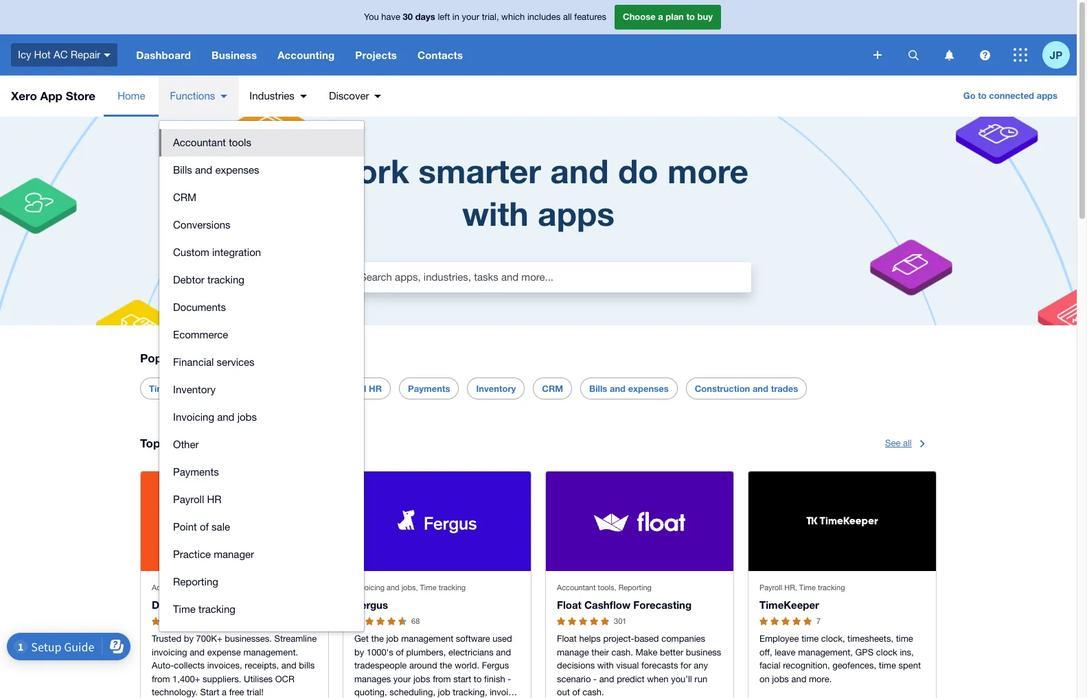 Task type: locate. For each thing, give the bounding box(es) containing it.
your right in
[[462, 12, 480, 22]]

accountant inside accountant tools, bills and expenses dext prepare
[[152, 584, 191, 593]]

0 vertical spatial payroll
[[337, 384, 367, 395]]

point of sale button
[[159, 514, 364, 541]]

go to connected apps link
[[956, 85, 1066, 107]]

cash. down scenario
[[583, 688, 604, 698]]

group
[[159, 121, 364, 632]]

0 vertical spatial the
[[371, 634, 384, 645]]

bills inside accountant tools, bills and expenses dext prepare
[[213, 584, 227, 593]]

1 - from the left
[[508, 675, 511, 685]]

top
[[140, 436, 160, 451]]

and inside "button"
[[753, 384, 769, 395]]

businesses.
[[225, 634, 272, 645]]

technology.
[[152, 688, 198, 698]]

navigation
[[126, 34, 864, 76]]

fergus up "get"
[[355, 599, 388, 611]]

2 horizontal spatial jobs
[[772, 675, 789, 685]]

1 float from the top
[[557, 599, 582, 611]]

1 vertical spatial bills and expenses button
[[590, 379, 669, 399]]

1 from from the left
[[152, 675, 170, 685]]

svg image
[[1014, 48, 1028, 62], [909, 50, 919, 60], [874, 51, 882, 59]]

invoicing and jobs
[[173, 412, 257, 423]]

reporting up prepare at the left of the page
[[173, 576, 218, 588]]

more
[[668, 151, 749, 190]]

1 vertical spatial invoicing
[[355, 584, 385, 593]]

0 horizontal spatial crm
[[173, 192, 197, 203]]

0 vertical spatial fergus
[[355, 599, 388, 611]]

0 vertical spatial float
[[557, 599, 582, 611]]

1 vertical spatial apps
[[538, 194, 615, 233]]

payroll inside "payroll hr, time tracking timekeeper"
[[760, 584, 783, 593]]

jobs right on in the bottom right of the page
[[772, 675, 789, 685]]

tracking down custom integration at the top of page
[[207, 274, 245, 286]]

- right finish
[[508, 675, 511, 685]]

0 horizontal spatial payments button
[[159, 459, 364, 486]]

expenses inside accountant tools, bills and expenses dext prepare
[[244, 584, 277, 593]]

the up 1000's
[[371, 634, 384, 645]]

1 horizontal spatial inventory
[[476, 384, 516, 395]]

dext prepare logo image
[[169, 511, 300, 533]]

and inside float helps project-based companies manage their cash. make better business decisions with visual forecasts for any scenario - and predict when you'll run out of cash.
[[600, 675, 615, 685]]

discover button
[[318, 76, 393, 117]]

2 horizontal spatial svg image
[[1014, 48, 1028, 62]]

tracking down financial
[[173, 384, 208, 395]]

all
[[563, 12, 572, 22], [903, 438, 912, 449]]

of left sale
[[200, 521, 209, 533]]

accountant up dext
[[152, 584, 191, 593]]

time tracking button up "businesses." in the bottom of the page
[[159, 596, 364, 624]]

icy hot ac repair
[[18, 49, 101, 60]]

2 from from the left
[[433, 675, 451, 685]]

suppliers.
[[203, 675, 241, 685]]

bills and expenses for the left bills and expenses button
[[173, 164, 259, 176]]

0 vertical spatial crm button
[[159, 184, 364, 212]]

payments for bottom payments button
[[173, 466, 219, 478]]

0 horizontal spatial all
[[563, 12, 572, 22]]

of inside float helps project-based companies manage their cash. make better business decisions with visual forecasts for any scenario - and predict when you'll run out of cash.
[[573, 688, 580, 698]]

jobs inside employee time clock, timesheets, time off, leave management, gps clock ins, facial recognition, geofences, time spent on jobs and more.
[[772, 675, 789, 685]]

accountant for and
[[152, 584, 191, 593]]

and inside work smarter and do more with apps
[[550, 151, 609, 190]]

apps right connected
[[1037, 90, 1058, 101]]

tracking up the 7
[[818, 584, 845, 593]]

1 vertical spatial to
[[978, 90, 987, 101]]

by left 700k+
[[184, 634, 194, 645]]

invoicing up construction
[[173, 412, 214, 423]]

jobs down around at the left
[[414, 675, 430, 685]]

tools, up prepare at the left of the page
[[193, 584, 211, 593]]

fergus
[[355, 599, 388, 611], [482, 661, 509, 672]]

ecommerce button
[[159, 322, 364, 349]]

job up 1000's
[[386, 634, 399, 645]]

0 vertical spatial of
[[200, 521, 209, 533]]

1 horizontal spatial jobs
[[414, 675, 430, 685]]

0 vertical spatial bills and expenses button
[[159, 157, 364, 184]]

off,
[[760, 648, 773, 658]]

accountant up cashflow
[[557, 584, 596, 593]]

projects
[[355, 49, 397, 61]]

a left 'plan'
[[658, 11, 664, 22]]

invoicing inside button
[[173, 412, 214, 423]]

banner
[[0, 0, 1077, 76]]

float cashflow forecasting app logo image
[[593, 510, 687, 534]]

trades right the construction
[[771, 384, 798, 395]]

time tracking
[[149, 384, 208, 395], [173, 604, 236, 616]]

which
[[502, 12, 525, 22]]

0 vertical spatial cash.
[[612, 648, 633, 658]]

30
[[403, 11, 413, 22]]

projects button
[[345, 34, 407, 76]]

xero
[[11, 89, 37, 103]]

0 horizontal spatial hr
[[207, 494, 222, 506]]

1 vertical spatial cash.
[[583, 688, 604, 698]]

0 vertical spatial job
[[386, 634, 399, 645]]

1 vertical spatial the
[[440, 661, 452, 672]]

2 vertical spatial of
[[573, 688, 580, 698]]

1 horizontal spatial bills
[[213, 584, 227, 593]]

1 vertical spatial expenses
[[628, 384, 669, 395]]

expenses inside group
[[215, 164, 259, 176]]

of right out
[[573, 688, 580, 698]]

list box
[[159, 121, 364, 632]]

float left cashflow
[[557, 599, 582, 611]]

1 vertical spatial fergus
[[482, 661, 509, 672]]

0 vertical spatial payments button
[[408, 379, 450, 399]]

start
[[200, 688, 219, 698]]

with inside work smarter and do more with apps
[[462, 194, 529, 233]]

from left start
[[433, 675, 451, 685]]

tracking inside the invoicing and jobs, time tracking fergus
[[439, 584, 466, 593]]

with down smarter
[[462, 194, 529, 233]]

get
[[355, 634, 369, 645]]

0 vertical spatial payroll hr button
[[337, 379, 382, 399]]

accountant for float
[[557, 584, 596, 593]]

0 horizontal spatial tools,
[[193, 584, 211, 593]]

financial
[[173, 357, 214, 368]]

0 horizontal spatial reporting
[[173, 576, 218, 588]]

accountant inside accountant tools, reporting float cashflow forecasting
[[557, 584, 596, 593]]

discover
[[329, 90, 369, 102]]

from
[[152, 675, 170, 685], [433, 675, 451, 685]]

more.
[[809, 675, 832, 685]]

includes
[[528, 12, 561, 22]]

float helps project-based companies manage their cash. make better business decisions with visual forecasts for any scenario - and predict when you'll run out of cash.
[[557, 634, 722, 698]]

trades inside "button"
[[771, 384, 798, 395]]

to right go on the right top of the page
[[978, 90, 987, 101]]

payments inside payments button
[[173, 466, 219, 478]]

all right see
[[903, 438, 912, 449]]

jobs inside get the job management software used by 1000's of plumbers, electricians and tradespeople around the world. fergus manages your jobs from start to finish - quoting, scheduling, job tracking, in
[[414, 675, 430, 685]]

connected
[[990, 90, 1035, 101]]

tracking up 934
[[199, 604, 236, 616]]

trades down invoicing and jobs button at the bottom left of the page
[[261, 436, 297, 451]]

tools
[[229, 137, 251, 148]]

apps down invoicing and jobs button at the bottom left of the page
[[300, 436, 327, 451]]

go
[[964, 90, 976, 101]]

1 horizontal spatial with
[[598, 661, 614, 672]]

see all
[[886, 438, 912, 449]]

0 horizontal spatial fergus
[[355, 599, 388, 611]]

bills
[[173, 164, 192, 176], [590, 384, 608, 395], [213, 584, 227, 593]]

1 horizontal spatial the
[[440, 661, 452, 672]]

out
[[557, 688, 570, 698]]

and inside button
[[217, 412, 235, 423]]

1 horizontal spatial crm button
[[542, 379, 563, 399]]

2 horizontal spatial payroll
[[760, 584, 783, 593]]

see all link
[[886, 433, 937, 455]]

quoting,
[[355, 688, 387, 698]]

0 horizontal spatial bills
[[173, 164, 192, 176]]

2 horizontal spatial apps
[[1037, 90, 1058, 101]]

of
[[200, 521, 209, 533], [396, 648, 404, 658], [573, 688, 580, 698]]

1 horizontal spatial payroll
[[337, 384, 367, 395]]

1 vertical spatial all
[[903, 438, 912, 449]]

payments for the topmost payments button
[[408, 384, 450, 395]]

1 tools, from the left
[[193, 584, 211, 593]]

svg image
[[945, 50, 954, 60], [980, 50, 990, 60], [104, 53, 111, 57]]

1 vertical spatial bills and expenses
[[590, 384, 669, 395]]

of right 1000's
[[396, 648, 404, 658]]

jobs up top construction and trades apps
[[237, 412, 257, 423]]

0 vertical spatial with
[[462, 194, 529, 233]]

bills for the left bills and expenses button
[[173, 164, 192, 176]]

by down "get"
[[355, 648, 364, 658]]

2 vertical spatial payroll
[[760, 584, 783, 593]]

1 vertical spatial bills
[[590, 384, 608, 395]]

from inside trusted by 700k+ businesses. streamline invoicing and expense management. auto-collects invoices, receipts, and bills from 1,400+ suppliers. utilises ocr technology. start a free trial!
[[152, 675, 170, 685]]

fergus up finish
[[482, 661, 509, 672]]

conversions
[[173, 219, 231, 231]]

1 horizontal spatial from
[[433, 675, 451, 685]]

tools, inside accountant tools, reporting float cashflow forecasting
[[598, 584, 617, 593]]

around
[[409, 661, 437, 672]]

custom
[[173, 247, 209, 258]]

tools, inside accountant tools, bills and expenses dext prepare
[[193, 584, 211, 593]]

0 horizontal spatial svg image
[[104, 53, 111, 57]]

2 tools, from the left
[[598, 584, 617, 593]]

time down clock
[[879, 661, 896, 672]]

top construction and trades apps
[[140, 436, 327, 451]]

0 vertical spatial all
[[563, 12, 572, 22]]

1 horizontal spatial svg image
[[945, 50, 954, 60]]

receipts,
[[245, 661, 279, 672]]

facial
[[760, 661, 781, 672]]

time tracking button down financial
[[149, 379, 208, 399]]

a left free
[[222, 688, 227, 698]]

to right start
[[474, 675, 482, 685]]

1 horizontal spatial job
[[438, 688, 450, 698]]

0 horizontal spatial inventory button
[[159, 376, 364, 404]]

float up the manage
[[557, 634, 577, 645]]

-
[[508, 675, 511, 685], [594, 675, 597, 685]]

work smarter and do more with apps
[[328, 151, 749, 233]]

repair
[[71, 49, 101, 60]]

1 horizontal spatial a
[[658, 11, 664, 22]]

svg image inside icy hot ac repair popup button
[[104, 53, 111, 57]]

time inside the invoicing and jobs, time tracking fergus
[[420, 584, 437, 593]]

payroll hr button
[[337, 379, 382, 399], [159, 486, 364, 514]]

debtor tracking
[[173, 274, 245, 286]]

your up scheduling,
[[394, 675, 411, 685]]

time tracking down financial
[[149, 384, 208, 395]]

accountant left tools
[[173, 137, 226, 148]]

crm inside button
[[173, 192, 197, 203]]

2 - from the left
[[594, 675, 597, 685]]

dext prepare link
[[152, 599, 216, 611]]

crm
[[173, 192, 197, 203], [542, 384, 563, 395]]

with down the their
[[598, 661, 614, 672]]

0 horizontal spatial of
[[200, 521, 209, 533]]

0 vertical spatial apps
[[1037, 90, 1058, 101]]

float inside accountant tools, reporting float cashflow forecasting
[[557, 599, 582, 611]]

tools, for float
[[598, 584, 617, 593]]

practice
[[173, 549, 211, 561]]

get the job management software used by 1000's of plumbers, electricians and tradespeople around the world. fergus manages your jobs from start to finish - quoting, scheduling, job tracking, in
[[355, 634, 518, 699]]

timekeeper app logo image
[[800, 510, 885, 534]]

to inside get the job management software used by 1000's of plumbers, electricians and tradespeople around the world. fergus manages your jobs from start to finish - quoting, scheduling, job tracking, in
[[474, 675, 482, 685]]

float inside float helps project-based companies manage their cash. make better business decisions with visual forecasts for any scenario - and predict when you'll run out of cash.
[[557, 634, 577, 645]]

2 horizontal spatial of
[[573, 688, 580, 698]]

0 horizontal spatial jobs
[[237, 412, 257, 423]]

1 horizontal spatial -
[[594, 675, 597, 685]]

0 horizontal spatial payments
[[173, 466, 219, 478]]

1 horizontal spatial bills and expenses
[[590, 384, 669, 395]]

invoicing inside the invoicing and jobs, time tracking fergus
[[355, 584, 385, 593]]

crm for bottom the crm button
[[542, 384, 563, 395]]

apps
[[1037, 90, 1058, 101], [538, 194, 615, 233], [300, 436, 327, 451]]

2 vertical spatial to
[[474, 675, 482, 685]]

float
[[557, 599, 582, 611], [557, 634, 577, 645]]

the left the world. at the left bottom of the page
[[440, 661, 452, 672]]

streamline
[[275, 634, 317, 645]]

from down auto-
[[152, 675, 170, 685]]

2 vertical spatial expenses
[[244, 584, 277, 593]]

- right scenario
[[594, 675, 597, 685]]

1 horizontal spatial reporting
[[619, 584, 652, 593]]

ac
[[54, 49, 68, 60]]

all left 'features' on the right of the page
[[563, 12, 572, 22]]

2 vertical spatial bills
[[213, 584, 227, 593]]

0 vertical spatial your
[[462, 12, 480, 22]]

spent
[[899, 661, 921, 672]]

menu containing home
[[104, 76, 393, 117]]

2 float from the top
[[557, 634, 577, 645]]

1 vertical spatial with
[[598, 661, 614, 672]]

functions
[[170, 90, 215, 102]]

bills and expenses inside button
[[173, 164, 259, 176]]

1 vertical spatial payroll hr
[[173, 494, 222, 506]]

dashboard
[[136, 49, 191, 61]]

menu
[[104, 76, 393, 117]]

2 horizontal spatial bills
[[590, 384, 608, 395]]

1 horizontal spatial tools,
[[598, 584, 617, 593]]

1 vertical spatial float
[[557, 634, 577, 645]]

0 horizontal spatial bills and expenses
[[173, 164, 259, 176]]

0 horizontal spatial -
[[508, 675, 511, 685]]

1 vertical spatial payments
[[173, 466, 219, 478]]

trusted by 700k+ businesses. streamline invoicing and expense management. auto-collects invoices, receipts, and bills from 1,400+ suppliers. utilises ocr technology. start a free trial!
[[152, 634, 317, 698]]

group containing accountant tools
[[159, 121, 364, 632]]

0 vertical spatial invoicing
[[173, 412, 214, 423]]

from inside get the job management software used by 1000's of plumbers, electricians and tradespeople around the world. fergus manages your jobs from start to finish - quoting, scheduling, job tracking, in
[[433, 675, 451, 685]]

job left tracking,
[[438, 688, 450, 698]]

you'll
[[671, 675, 692, 685]]

1 horizontal spatial apps
[[538, 194, 615, 233]]

0 horizontal spatial a
[[222, 688, 227, 698]]

time inside "payroll hr, time tracking timekeeper"
[[800, 584, 816, 593]]

bills inside group
[[173, 164, 192, 176]]

accountant tools, reporting float cashflow forecasting
[[557, 584, 692, 611]]

apps up search apps, industries, tasks and more... field
[[538, 194, 615, 233]]

1 horizontal spatial fergus
[[482, 661, 509, 672]]

predict
[[617, 675, 645, 685]]

clock
[[877, 648, 898, 658]]

invoicing up fergus link
[[355, 584, 385, 593]]

sale
[[212, 521, 230, 533]]

0 vertical spatial crm
[[173, 192, 197, 203]]

to left buy
[[687, 11, 695, 22]]

tracking right jobs,
[[439, 584, 466, 593]]

time
[[802, 634, 819, 645], [896, 634, 914, 645], [879, 661, 896, 672]]

1 vertical spatial by
[[355, 648, 364, 658]]

business button
[[201, 34, 267, 76]]

reporting up "float cashflow forecasting" link
[[619, 584, 652, 593]]

time tracking up 934
[[173, 604, 236, 616]]

1 horizontal spatial payments button
[[408, 379, 450, 399]]

ecommerce
[[173, 329, 228, 341]]

employee
[[760, 634, 799, 645]]

apps inside work smarter and do more with apps
[[538, 194, 615, 233]]

0 vertical spatial bills
[[173, 164, 192, 176]]

cash. down project-
[[612, 648, 633, 658]]

tools, up cashflow
[[598, 584, 617, 593]]

1 horizontal spatial your
[[462, 12, 480, 22]]

inventory
[[476, 384, 516, 395], [173, 384, 216, 396]]

0 horizontal spatial the
[[371, 634, 384, 645]]

1 horizontal spatial svg image
[[909, 50, 919, 60]]

1 vertical spatial your
[[394, 675, 411, 685]]



Task type: describe. For each thing, give the bounding box(es) containing it.
all inside see all link
[[903, 438, 912, 449]]

icy
[[18, 49, 31, 60]]

timekeeper
[[760, 599, 820, 611]]

expenses for the bottommost bills and expenses button
[[628, 384, 669, 395]]

1 vertical spatial job
[[438, 688, 450, 698]]

time inside group
[[173, 604, 196, 616]]

documents
[[173, 302, 226, 313]]

1 vertical spatial hr
[[207, 494, 222, 506]]

- inside float helps project-based companies manage their cash. make better business decisions with visual forecasts for any scenario - and predict when you'll run out of cash.
[[594, 675, 597, 685]]

home button
[[104, 76, 159, 117]]

1 vertical spatial time tracking button
[[159, 596, 364, 624]]

reporting inside accountant tools, reporting float cashflow forecasting
[[619, 584, 652, 593]]

accountant inside button
[[173, 137, 226, 148]]

jobs inside button
[[237, 412, 257, 423]]

tools, for and
[[193, 584, 211, 593]]

0 vertical spatial to
[[687, 11, 695, 22]]

1 horizontal spatial payroll hr
[[337, 384, 382, 395]]

1 vertical spatial crm button
[[542, 379, 563, 399]]

reporting button
[[159, 569, 364, 596]]

expense
[[207, 648, 241, 658]]

companies
[[662, 634, 706, 645]]

Search apps, industries, tasks and more... field
[[359, 265, 751, 291]]

smarter
[[419, 151, 541, 190]]

have
[[382, 12, 401, 22]]

tracking,
[[453, 688, 488, 698]]

jobs,
[[402, 584, 418, 593]]

68
[[412, 618, 420, 626]]

geofences,
[[833, 661, 877, 672]]

finish
[[484, 675, 505, 685]]

tracking inside "payroll hr, time tracking timekeeper"
[[818, 584, 845, 593]]

construction
[[164, 436, 234, 451]]

cashflow
[[585, 599, 631, 611]]

integration
[[212, 247, 261, 258]]

accountant tools button
[[159, 129, 364, 157]]

fergus link
[[355, 599, 388, 611]]

0 horizontal spatial payroll
[[173, 494, 204, 506]]

used
[[493, 634, 512, 645]]

1 vertical spatial payroll hr button
[[159, 486, 364, 514]]

2 vertical spatial apps
[[300, 436, 327, 451]]

point of sale
[[173, 521, 230, 533]]

time up ins,
[[896, 634, 914, 645]]

bills and expenses for the bottommost bills and expenses button
[[590, 384, 669, 395]]

jp
[[1050, 48, 1063, 61]]

of inside get the job management software used by 1000's of plumbers, electricians and tradespeople around the world. fergus manages your jobs from start to finish - quoting, scheduling, job tracking, in
[[396, 648, 404, 658]]

your inside you have 30 days left in your trial, which includes all features
[[462, 12, 480, 22]]

700k+
[[196, 634, 222, 645]]

trial,
[[482, 12, 499, 22]]

1,400+
[[173, 675, 200, 685]]

plan
[[666, 11, 684, 22]]

accounting button
[[267, 34, 345, 76]]

0 vertical spatial hr
[[369, 384, 382, 395]]

choose a plan to buy
[[623, 11, 713, 22]]

industries button
[[239, 76, 318, 117]]

time down the 7
[[802, 634, 819, 645]]

7
[[817, 618, 821, 626]]

with inside float helps project-based companies manage their cash. make better business decisions with visual forecasts for any scenario - and predict when you'll run out of cash.
[[598, 661, 614, 672]]

and inside get the job management software used by 1000's of plumbers, electricians and tradespeople around the world. fergus manages your jobs from start to finish - quoting, scheduling, job tracking, in
[[496, 648, 511, 658]]

popular app categories
[[140, 351, 270, 366]]

by inside trusted by 700k+ businesses. streamline invoicing and expense management. auto-collects invoices, receipts, and bills from 1,400+ suppliers. utilises ocr technology. start a free trial!
[[184, 634, 194, 645]]

store
[[66, 89, 96, 103]]

other
[[173, 439, 199, 451]]

1 vertical spatial time tracking
[[173, 604, 236, 616]]

0 horizontal spatial svg image
[[874, 51, 882, 59]]

clock,
[[822, 634, 845, 645]]

categories
[[211, 351, 270, 366]]

ocr
[[275, 675, 295, 685]]

collects
[[174, 661, 205, 672]]

project-
[[603, 634, 635, 645]]

work
[[328, 151, 409, 190]]

bills for the bottommost bills and expenses button
[[590, 384, 608, 395]]

electricians
[[449, 648, 494, 658]]

see
[[886, 438, 901, 449]]

scenario
[[557, 675, 591, 685]]

contacts button
[[407, 34, 474, 76]]

features
[[575, 12, 607, 22]]

gps
[[856, 648, 874, 658]]

app
[[40, 89, 62, 103]]

tracking inside button
[[207, 274, 245, 286]]

trusted
[[152, 634, 181, 645]]

popular
[[140, 351, 183, 366]]

make
[[636, 648, 658, 658]]

invoicing for invoicing and jobs, time tracking fergus
[[355, 584, 385, 593]]

trial!
[[247, 688, 264, 698]]

2 horizontal spatial svg image
[[980, 50, 990, 60]]

0 horizontal spatial inventory
[[173, 384, 216, 396]]

a inside trusted by 700k+ businesses. streamline invoicing and expense management. auto-collects invoices, receipts, and bills from 1,400+ suppliers. utilises ocr technology. start a free trial!
[[222, 688, 227, 698]]

recognition,
[[783, 661, 830, 672]]

expenses for the left bills and expenses button
[[215, 164, 259, 176]]

0 horizontal spatial crm button
[[159, 184, 364, 212]]

2 horizontal spatial to
[[978, 90, 987, 101]]

reporting inside button
[[173, 576, 218, 588]]

fergus app logo image
[[398, 510, 477, 534]]

and inside accountant tools, bills and expenses dext prepare
[[230, 584, 242, 593]]

other button
[[159, 431, 364, 459]]

left
[[438, 12, 450, 22]]

helps
[[580, 634, 601, 645]]

of inside button
[[200, 521, 209, 533]]

you have 30 days left in your trial, which includes all features
[[364, 11, 607, 22]]

- inside get the job management software used by 1000's of plumbers, electricians and tradespeople around the world. fergus manages your jobs from start to finish - quoting, scheduling, job tracking, in
[[508, 675, 511, 685]]

do
[[618, 151, 659, 190]]

1 horizontal spatial inventory button
[[476, 379, 516, 399]]

apps inside go to connected apps link
[[1037, 90, 1058, 101]]

choose
[[623, 11, 656, 22]]

934
[[209, 618, 222, 626]]

invoicing for invoicing and jobs
[[173, 412, 214, 423]]

accounting
[[278, 49, 335, 61]]

invoices,
[[207, 661, 242, 672]]

1 vertical spatial trades
[[261, 436, 297, 451]]

1 vertical spatial payments button
[[159, 459, 364, 486]]

forecasting
[[634, 599, 692, 611]]

on
[[760, 675, 770, 685]]

hot
[[34, 49, 51, 60]]

fergus inside get the job management software used by 1000's of plumbers, electricians and tradespeople around the world. fergus manages your jobs from start to finish - quoting, scheduling, job tracking, in
[[482, 661, 509, 672]]

invoicing and jobs, time tracking fergus
[[355, 584, 466, 611]]

Work smarter and do more with apps search field
[[0, 117, 1077, 326]]

list box containing accountant tools
[[159, 121, 364, 632]]

construction and trades button
[[695, 379, 798, 399]]

by inside get the job management software used by 1000's of plumbers, electricians and tradespeople around the world. fergus manages your jobs from start to finish - quoting, scheduling, job tracking, in
[[355, 648, 364, 658]]

navigation containing dashboard
[[126, 34, 864, 76]]

business
[[686, 648, 722, 658]]

0 horizontal spatial bills and expenses button
[[159, 157, 364, 184]]

world.
[[455, 661, 480, 672]]

and inside the invoicing and jobs, time tracking fergus
[[387, 584, 400, 593]]

0 horizontal spatial cash.
[[583, 688, 604, 698]]

fergus inside the invoicing and jobs, time tracking fergus
[[355, 599, 388, 611]]

scheduling,
[[390, 688, 436, 698]]

tradespeople
[[355, 661, 407, 672]]

hr,
[[785, 584, 798, 593]]

days
[[415, 11, 435, 22]]

0 horizontal spatial job
[[386, 634, 399, 645]]

your inside get the job management software used by 1000's of plumbers, electricians and tradespeople around the world. fergus manages your jobs from start to finish - quoting, scheduling, job tracking, in
[[394, 675, 411, 685]]

banner containing jp
[[0, 0, 1077, 76]]

0 vertical spatial time tracking
[[149, 384, 208, 395]]

0 vertical spatial time tracking button
[[149, 379, 208, 399]]

financial services
[[173, 357, 255, 368]]

when
[[647, 675, 669, 685]]

ins,
[[900, 648, 914, 658]]

prepare
[[177, 599, 216, 611]]

based
[[635, 634, 659, 645]]

conversions button
[[159, 212, 364, 239]]

debtor
[[173, 274, 205, 286]]

crm for leftmost the crm button
[[173, 192, 197, 203]]

and inside employee time clock, timesheets, time off, leave management, gps clock ins, facial recognition, geofences, time spent on jobs and more.
[[792, 675, 807, 685]]

all inside you have 30 days left in your trial, which includes all features
[[563, 12, 572, 22]]

jp button
[[1043, 34, 1077, 76]]

decisions
[[557, 661, 595, 672]]



Task type: vqa. For each thing, say whether or not it's contained in the screenshot.


